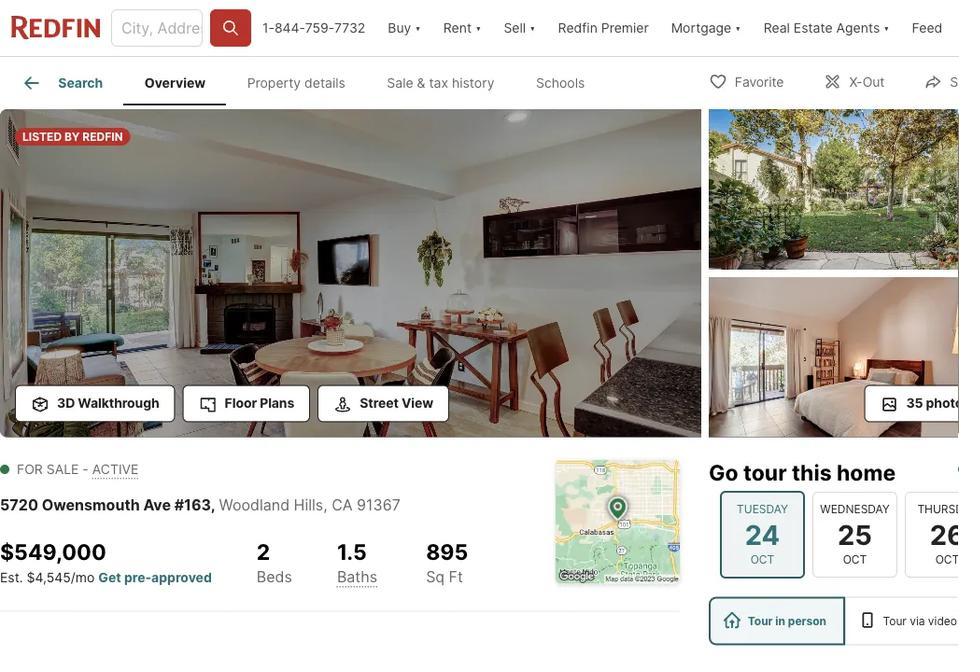 Task type: describe. For each thing, give the bounding box(es) containing it.
tuesday
[[737, 502, 789, 516]]

map entry image
[[556, 460, 680, 584]]

this
[[792, 460, 832, 486]]

ave
[[143, 497, 171, 515]]

street
[[360, 396, 399, 412]]

hills
[[294, 497, 323, 515]]

sh button
[[908, 62, 960, 100]]

35
[[907, 396, 924, 412]]

person
[[788, 615, 827, 628]]

walkthrough
[[78, 396, 159, 412]]

2 , from the left
[[323, 497, 328, 515]]

out
[[863, 74, 885, 90]]

5720 owensmouth ave #163 , woodland hills , ca 91367
[[0, 497, 401, 515]]

tour in person
[[748, 615, 827, 628]]

$4,545
[[27, 570, 71, 586]]

▾ for rent ▾
[[476, 20, 482, 36]]

feed button
[[901, 0, 960, 56]]

property
[[247, 75, 301, 91]]

3d walkthrough button
[[15, 385, 175, 423]]

1 , from the left
[[211, 497, 215, 515]]

tour for tour in person
[[748, 615, 773, 628]]

ft
[[449, 569, 463, 587]]

sell
[[504, 20, 526, 36]]

listed by redfin
[[22, 130, 123, 143]]

view
[[402, 396, 434, 412]]

buy ▾
[[388, 20, 421, 36]]

sell ▾ button
[[504, 0, 536, 56]]

pre-
[[124, 570, 151, 586]]

redfin premier
[[558, 20, 649, 36]]

video
[[929, 615, 958, 628]]

redfin
[[558, 20, 598, 36]]

#163
[[174, 497, 211, 515]]

tour via video option
[[845, 598, 960, 646]]

▾ for sell ▾
[[530, 20, 536, 36]]

▾ for mortgage ▾
[[736, 20, 742, 36]]

photo
[[927, 396, 960, 412]]

in
[[776, 615, 786, 628]]

agents
[[837, 20, 880, 36]]

real estate agents ▾ button
[[753, 0, 901, 56]]

x-out button
[[808, 62, 901, 100]]

buy ▾ button
[[388, 0, 421, 56]]

mortgage
[[672, 20, 732, 36]]

estate
[[794, 20, 833, 36]]

35 photo
[[907, 396, 960, 412]]

premier
[[602, 20, 649, 36]]

/mo
[[71, 570, 95, 586]]

rent
[[444, 20, 472, 36]]

sell ▾
[[504, 20, 536, 36]]

sale
[[387, 75, 414, 91]]

x-out
[[850, 74, 885, 90]]

feed
[[913, 20, 943, 36]]

rent ▾ button
[[432, 0, 493, 56]]

woodland
[[219, 497, 290, 515]]

favorite button
[[693, 62, 800, 100]]

get
[[98, 570, 121, 586]]

property details
[[247, 75, 346, 91]]

1-844-759-7732
[[263, 20, 366, 36]]

property details tab
[[227, 61, 366, 106]]

via
[[910, 615, 926, 628]]

tab list containing search
[[0, 57, 621, 106]]

beds
[[257, 568, 292, 587]]

go tour this home
[[709, 460, 896, 486]]

est.
[[0, 570, 23, 586]]

mortgage ▾ button
[[672, 0, 742, 56]]

sq
[[426, 569, 445, 587]]

26
[[930, 518, 960, 551]]

tuesday 24 oct
[[737, 502, 789, 567]]



Task type: locate. For each thing, give the bounding box(es) containing it.
-
[[83, 462, 89, 478]]

35 photo button
[[865, 385, 960, 423]]

1 ▾ from the left
[[415, 20, 421, 36]]

2
[[257, 540, 270, 566]]

baths link
[[337, 568, 378, 587]]

active link
[[92, 462, 139, 478]]

895
[[426, 540, 468, 566]]

redfin premier button
[[547, 0, 660, 56]]

, left ca on the left of page
[[323, 497, 328, 515]]

1 horizontal spatial ,
[[323, 497, 328, 515]]

&
[[417, 75, 426, 91]]

rent ▾
[[444, 20, 482, 36]]

schools tab
[[516, 61, 606, 106]]

sh
[[951, 74, 960, 90]]

2 tour from the left
[[883, 615, 907, 628]]

oct inside wednesday 25 oct
[[843, 553, 867, 567]]

1 horizontal spatial tour
[[883, 615, 907, 628]]

home
[[837, 460, 896, 486]]

oct for 26
[[936, 553, 960, 567]]

24
[[745, 518, 780, 551]]

list box
[[709, 598, 960, 646]]

0 horizontal spatial ,
[[211, 497, 215, 515]]

5720 owensmouth ave #163, woodland hills, ca 91367 image
[[0, 109, 702, 438], [709, 109, 960, 270], [709, 277, 960, 438]]

2 horizontal spatial oct
[[936, 553, 960, 567]]

real estate agents ▾
[[764, 20, 890, 36]]

buy ▾ button
[[377, 0, 432, 56]]

oct down 24
[[751, 553, 775, 567]]

tour in person option
[[709, 598, 845, 646]]

1 oct from the left
[[751, 553, 775, 567]]

1 tour from the left
[[748, 615, 773, 628]]

oct for 24
[[751, 553, 775, 567]]

2 ▾ from the left
[[476, 20, 482, 36]]

go
[[709, 460, 739, 486]]

5 ▾ from the left
[[884, 20, 890, 36]]

overview tab
[[124, 61, 227, 106]]

3 ▾ from the left
[[530, 20, 536, 36]]

rent ▾ button
[[444, 0, 482, 56]]

▾ right sell
[[530, 20, 536, 36]]

tab list
[[0, 57, 621, 106]]

real
[[764, 20, 790, 36]]

submit search image
[[221, 19, 240, 37]]

3d walkthrough
[[57, 396, 159, 412]]

listed
[[22, 130, 62, 143]]

1.5
[[337, 540, 367, 566]]

▾ right the rent
[[476, 20, 482, 36]]

floor plans
[[225, 396, 295, 412]]

buy
[[388, 20, 411, 36]]

0 horizontal spatial oct
[[751, 553, 775, 567]]

list box containing tour in person
[[709, 598, 960, 646]]

details
[[305, 75, 346, 91]]

sale & tax history
[[387, 75, 495, 91]]

tour for tour via video 
[[883, 615, 907, 628]]

▾ right agents
[[884, 20, 890, 36]]

oct down 26
[[936, 553, 960, 567]]

3 oct from the left
[[936, 553, 960, 567]]

3d
[[57, 396, 75, 412]]

owensmouth
[[42, 497, 140, 515]]

street view
[[360, 396, 434, 412]]

▾ right mortgage
[[736, 20, 742, 36]]

▾ inside dropdown button
[[884, 20, 890, 36]]

sale
[[46, 462, 79, 478]]

oct inside tuesday 24 oct
[[751, 553, 775, 567]]

1-844-759-7732 link
[[263, 20, 366, 36]]

baths
[[337, 568, 378, 587]]

mortgage ▾
[[672, 20, 742, 36]]

1-
[[263, 20, 275, 36]]

759-
[[305, 20, 334, 36]]

2 oct from the left
[[843, 553, 867, 567]]

get pre-approved link
[[98, 570, 212, 586]]

sale & tax history tab
[[366, 61, 516, 106]]

844-
[[275, 20, 305, 36]]

tour
[[744, 460, 787, 486]]

for
[[17, 462, 43, 478]]

$549,000 est. $4,545 /mo get pre-approved
[[0, 540, 212, 586]]

tax
[[429, 75, 449, 91]]

x-
[[850, 74, 863, 90]]

City, Address, School, Agent, ZIP search field
[[111, 9, 203, 47]]

ca
[[332, 497, 353, 515]]

oct
[[751, 553, 775, 567], [843, 553, 867, 567], [936, 553, 960, 567]]

active
[[92, 462, 139, 478]]

street view button
[[318, 385, 449, 423]]

favorite
[[735, 74, 784, 90]]

oct down 25
[[843, 553, 867, 567]]

4 ▾ from the left
[[736, 20, 742, 36]]

mortgage ▾ button
[[660, 0, 753, 56]]

wednesday 25 oct
[[821, 502, 890, 567]]

tour left via
[[883, 615, 907, 628]]

1.5 baths
[[337, 540, 378, 587]]

plans
[[260, 396, 295, 412]]

25
[[838, 518, 873, 551]]

search link
[[21, 72, 103, 94]]

2 beds
[[257, 540, 292, 587]]

wednesday
[[821, 502, 890, 516]]

895 sq ft
[[426, 540, 468, 587]]

$549,000
[[0, 540, 106, 566]]

thursd
[[918, 502, 960, 516]]

▾ right buy
[[415, 20, 421, 36]]

tour left in
[[748, 615, 773, 628]]

listed by redfin link
[[0, 109, 702, 442]]

, left woodland
[[211, 497, 215, 515]]

history
[[452, 75, 495, 91]]

tour via video 
[[883, 615, 960, 628]]

1 horizontal spatial oct
[[843, 553, 867, 567]]

floor
[[225, 396, 257, 412]]

oct for 25
[[843, 553, 867, 567]]

sell ▾ button
[[493, 0, 547, 56]]

7732
[[334, 20, 366, 36]]

search
[[58, 75, 103, 91]]

▾ for buy ▾
[[415, 20, 421, 36]]

oct inside thursd 26 oct
[[936, 553, 960, 567]]

0 horizontal spatial tour
[[748, 615, 773, 628]]

5720
[[0, 497, 38, 515]]

None button
[[720, 491, 805, 579], [813, 492, 898, 578], [905, 492, 960, 578], [720, 491, 805, 579], [813, 492, 898, 578], [905, 492, 960, 578]]



Task type: vqa. For each thing, say whether or not it's contained in the screenshot.
— related to — Baths
no



